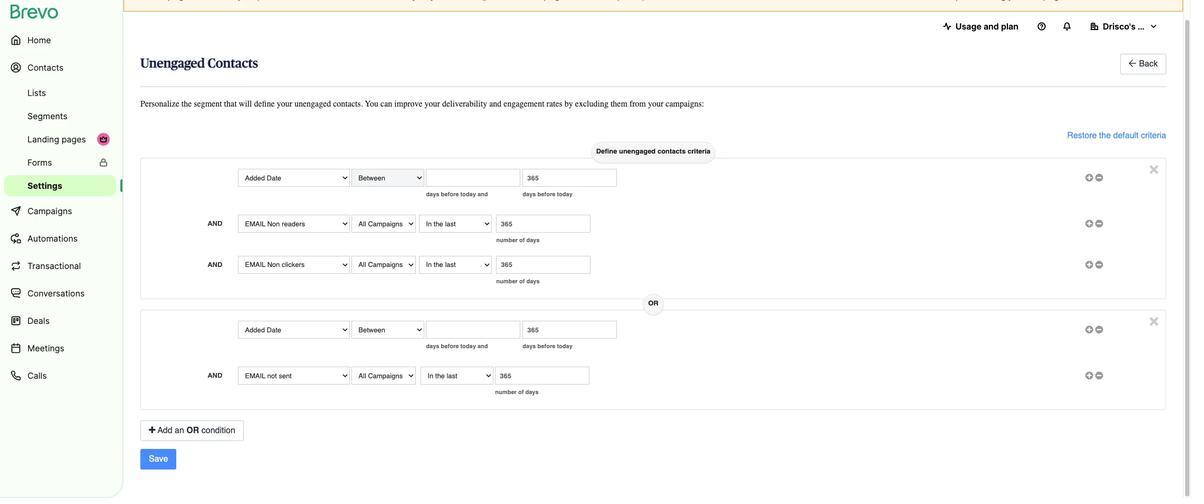 Task type: describe. For each thing, give the bounding box(es) containing it.
drinks
[[1138, 21, 1165, 32]]

restore the default criteria link
[[1068, 130, 1167, 142]]

unengaged
[[140, 58, 205, 70]]

plus image
[[149, 426, 156, 435]]

deliverability
[[442, 99, 487, 109]]

the for restore
[[1100, 131, 1112, 141]]

the for personalize
[[182, 99, 192, 109]]

1 minus circle image from the top
[[1096, 261, 1104, 268]]

calls link
[[4, 363, 116, 389]]

2 and from the top
[[208, 261, 222, 269]]

improve
[[395, 99, 423, 109]]

add
[[158, 426, 172, 436]]

calls
[[27, 371, 47, 381]]

will
[[239, 99, 252, 109]]

contacts.
[[333, 99, 363, 109]]

drisco's
[[1104, 21, 1136, 32]]

conversations
[[27, 288, 85, 299]]

settings
[[27, 181, 62, 191]]

segment
[[194, 99, 222, 109]]

home link
[[4, 27, 116, 53]]

campaigns:
[[666, 99, 705, 109]]

and for ×
[[208, 372, 222, 380]]

rates
[[547, 99, 563, 109]]

define
[[597, 147, 617, 155]]

number of days for unengaged
[[497, 237, 540, 244]]

landing pages
[[27, 134, 86, 145]]

minus circle image for ×
[[1096, 327, 1104, 333]]

and inside button
[[984, 21, 1000, 32]]

3 your from the left
[[648, 99, 664, 109]]

restore
[[1068, 131, 1097, 141]]

conversations link
[[4, 281, 116, 306]]

drisco's drinks
[[1104, 21, 1165, 32]]

contacts
[[658, 147, 686, 155]]

lists link
[[4, 82, 116, 103]]

2 minus circle image from the top
[[1096, 372, 1104, 379]]

contacts link
[[4, 55, 116, 80]]

usage and plan button
[[935, 16, 1028, 37]]

add an or condition
[[156, 426, 235, 436]]

or inside "or ×"
[[649, 300, 659, 308]]

or ×
[[649, 300, 1160, 330]]

meetings link
[[4, 336, 116, 361]]

days before today and for unengaged
[[426, 191, 488, 198]]

engagement
[[504, 99, 545, 109]]

2 minus circle image from the top
[[1096, 220, 1104, 227]]

left___rvooi image inside "landing pages" link
[[99, 135, 108, 144]]

2 plus circle image from the top
[[1086, 327, 1094, 333]]

can
[[381, 99, 392, 109]]

criteria for contacts
[[688, 147, 711, 155]]

plan
[[1002, 21, 1019, 32]]

them
[[611, 99, 628, 109]]

× inside "or ×"
[[1150, 311, 1160, 330]]

restore the default criteria
[[1068, 131, 1167, 141]]

forms
[[27, 157, 52, 168]]

landing pages link
[[4, 129, 116, 150]]

of for ×
[[518, 389, 524, 396]]

by
[[565, 99, 573, 109]]

1 vertical spatial number
[[497, 278, 518, 285]]

criteria for default
[[1142, 131, 1167, 141]]

plus circle image for minus circle icon corresponding to unengaged
[[1086, 174, 1094, 181]]

days before today and for ×
[[426, 343, 488, 350]]

define
[[254, 99, 275, 109]]



Task type: vqa. For each thing, say whether or not it's contained in the screenshot.
"SMS"
no



Task type: locate. For each thing, give the bounding box(es) containing it.
2 your from the left
[[425, 99, 440, 109]]

×
[[1150, 159, 1160, 178], [1150, 311, 1160, 330]]

your right improve
[[425, 99, 440, 109]]

and
[[208, 220, 222, 228], [208, 261, 222, 269], [208, 372, 222, 380]]

1 vertical spatial unengaged
[[619, 147, 656, 155]]

of for unengaged
[[520, 237, 525, 244]]

define unengaged contacts criteria ×
[[597, 147, 1160, 178]]

unengaged
[[295, 99, 331, 109], [619, 147, 656, 155]]

0 horizontal spatial your
[[277, 99, 293, 109]]

you
[[365, 99, 379, 109]]

the
[[182, 99, 192, 109], [1100, 131, 1112, 141]]

default
[[1114, 131, 1139, 141]]

1 horizontal spatial unengaged
[[619, 147, 656, 155]]

1 minus circle image from the top
[[1096, 174, 1104, 181]]

plus circle image for first minus circle image
[[1086, 261, 1094, 268]]

forms link
[[4, 152, 116, 173]]

0 horizontal spatial unengaged
[[295, 99, 331, 109]]

0 vertical spatial plus circle image
[[1086, 174, 1094, 181]]

1 horizontal spatial contacts
[[208, 58, 258, 70]]

2 × from the top
[[1150, 311, 1160, 330]]

excluding
[[575, 99, 609, 109]]

campaigns link
[[4, 199, 116, 224]]

usage and plan
[[956, 21, 1019, 32]]

0 vertical spatial criteria
[[1142, 131, 1167, 141]]

meetings
[[27, 343, 64, 354]]

1 horizontal spatial your
[[425, 99, 440, 109]]

minus circle image for unengaged
[[1096, 174, 1104, 181]]

0 vertical spatial minus circle image
[[1096, 261, 1104, 268]]

left___rvooi image
[[99, 135, 108, 144], [99, 158, 108, 167]]

your right from
[[648, 99, 664, 109]]

usage
[[956, 21, 982, 32]]

lists
[[27, 88, 46, 98]]

0 vertical spatial plus circle image
[[1086, 220, 1094, 227]]

contacts up that
[[208, 58, 258, 70]]

minus circle image
[[1096, 174, 1104, 181], [1096, 220, 1104, 227], [1096, 327, 1104, 333]]

2 left___rvooi image from the top
[[99, 158, 108, 167]]

days before today for ×
[[523, 343, 573, 350]]

and
[[984, 21, 1000, 32], [490, 99, 502, 109], [478, 191, 488, 198], [478, 343, 488, 350]]

home
[[27, 35, 51, 45]]

personalize
[[140, 99, 179, 109]]

0 vertical spatial days before today
[[523, 191, 573, 198]]

transactional link
[[4, 253, 116, 279]]

0 vertical spatial or
[[649, 300, 659, 308]]

plus circle image
[[1086, 174, 1094, 181], [1086, 261, 1094, 268], [1086, 372, 1094, 379]]

1 × from the top
[[1150, 159, 1160, 178]]

unengaged left contacts.
[[295, 99, 331, 109]]

3 plus circle image from the top
[[1086, 372, 1094, 379]]

your right define
[[277, 99, 293, 109]]

1 your from the left
[[277, 99, 293, 109]]

plus circle image
[[1086, 220, 1094, 227], [1086, 327, 1094, 333]]

0 vertical spatial and
[[208, 220, 222, 228]]

1 vertical spatial minus circle image
[[1096, 372, 1104, 379]]

1 vertical spatial left___rvooi image
[[99, 158, 108, 167]]

back
[[1140, 59, 1159, 69]]

1 vertical spatial of
[[520, 278, 525, 285]]

0 vertical spatial ×
[[1150, 159, 1160, 178]]

from
[[630, 99, 646, 109]]

criteria right default
[[1142, 131, 1167, 141]]

1 plus circle image from the top
[[1086, 220, 1094, 227]]

left___rvooi image up settings link
[[99, 158, 108, 167]]

minus circle image
[[1096, 261, 1104, 268], [1096, 372, 1104, 379]]

0 vertical spatial number of days
[[497, 237, 540, 244]]

2 vertical spatial and
[[208, 372, 222, 380]]

or
[[649, 300, 659, 308], [187, 426, 199, 436]]

1 left___rvooi image from the top
[[99, 135, 108, 144]]

the left default
[[1100, 131, 1112, 141]]

deals
[[27, 316, 50, 326]]

2 days before today and from the top
[[426, 343, 488, 350]]

number for ×
[[495, 389, 517, 396]]

number of days
[[497, 237, 540, 244], [497, 278, 540, 285], [495, 389, 539, 396]]

1 vertical spatial or
[[187, 426, 199, 436]]

0 vertical spatial number
[[497, 237, 518, 244]]

1 vertical spatial criteria
[[688, 147, 711, 155]]

1 × button from the top
[[1150, 159, 1160, 178]]

landing
[[27, 134, 59, 145]]

campaigns
[[27, 206, 72, 217]]

0 vertical spatial unengaged
[[295, 99, 331, 109]]

unengaged right define
[[619, 147, 656, 155]]

criteria right "contacts"
[[688, 147, 711, 155]]

today
[[461, 191, 476, 198], [557, 191, 573, 198], [461, 343, 476, 350], [557, 343, 573, 350]]

1 days before today from the top
[[523, 191, 573, 198]]

save
[[149, 455, 168, 464]]

segments link
[[4, 106, 116, 127]]

0 horizontal spatial criteria
[[688, 147, 711, 155]]

None text field
[[426, 169, 520, 187], [523, 169, 617, 187], [497, 256, 591, 274], [426, 169, 520, 187], [523, 169, 617, 187], [497, 256, 591, 274]]

criteria inside define unengaged contacts criteria ×
[[688, 147, 711, 155]]

1 vertical spatial the
[[1100, 131, 1112, 141]]

deals link
[[4, 308, 116, 334]]

before
[[441, 191, 459, 198], [538, 191, 556, 198], [441, 343, 459, 350], [538, 343, 556, 350]]

days before today and
[[426, 191, 488, 198], [426, 343, 488, 350]]

1 vertical spatial minus circle image
[[1096, 220, 1104, 227]]

left___rvooi image right pages
[[99, 135, 108, 144]]

2 vertical spatial minus circle image
[[1096, 327, 1104, 333]]

2 vertical spatial plus circle image
[[1086, 372, 1094, 379]]

back button
[[1121, 54, 1167, 74]]

criteria
[[1142, 131, 1167, 141], [688, 147, 711, 155]]

1 days before today and from the top
[[426, 191, 488, 198]]

2 plus circle image from the top
[[1086, 261, 1094, 268]]

2 days before today from the top
[[523, 343, 573, 350]]

pages
[[62, 134, 86, 145]]

days before today
[[523, 191, 573, 198], [523, 343, 573, 350]]

drisco's drinks button
[[1083, 16, 1167, 37]]

that
[[224, 99, 237, 109]]

settings link
[[4, 175, 116, 196]]

1 vertical spatial × button
[[1150, 311, 1160, 330]]

1 horizontal spatial or
[[649, 300, 659, 308]]

number for unengaged
[[497, 237, 518, 244]]

1 horizontal spatial the
[[1100, 131, 1112, 141]]

None text field
[[497, 215, 591, 233], [426, 321, 520, 339], [523, 321, 617, 339], [495, 367, 590, 385], [497, 215, 591, 233], [426, 321, 520, 339], [523, 321, 617, 339], [495, 367, 590, 385]]

1 vertical spatial days before today
[[523, 343, 573, 350]]

plus circle image for 1st minus circle image from the bottom of the page
[[1086, 372, 1094, 379]]

days
[[426, 191, 440, 198], [523, 191, 536, 198], [527, 237, 540, 244], [527, 278, 540, 285], [426, 343, 440, 350], [523, 343, 536, 350], [526, 389, 539, 396]]

1 and from the top
[[208, 220, 222, 228]]

personalize the segment that will define your unengaged contacts. you can improve your deliverability and engagement rates by excluding them from your campaigns:
[[140, 99, 705, 109]]

contacts up lists
[[27, 62, 64, 73]]

and for unengaged
[[208, 220, 222, 228]]

unengaged inside define unengaged contacts criteria ×
[[619, 147, 656, 155]]

0 vertical spatial of
[[520, 237, 525, 244]]

0 vertical spatial days before today and
[[426, 191, 488, 198]]

3 minus circle image from the top
[[1096, 327, 1104, 333]]

number of days for ×
[[495, 389, 539, 396]]

automations link
[[4, 226, 116, 251]]

1 vertical spatial number of days
[[497, 278, 540, 285]]

× button
[[1150, 159, 1160, 178], [1150, 311, 1160, 330]]

3 and from the top
[[208, 372, 222, 380]]

1 plus circle image from the top
[[1086, 174, 1094, 181]]

0 horizontal spatial contacts
[[27, 62, 64, 73]]

the left segment
[[182, 99, 192, 109]]

× inside define unengaged contacts criteria ×
[[1150, 159, 1160, 178]]

save button
[[140, 450, 177, 470]]

0 vertical spatial minus circle image
[[1096, 174, 1104, 181]]

your
[[277, 99, 293, 109], [425, 99, 440, 109], [648, 99, 664, 109]]

1 vertical spatial days before today and
[[426, 343, 488, 350]]

2 × button from the top
[[1150, 311, 1160, 330]]

contacts
[[208, 58, 258, 70], [27, 62, 64, 73]]

× button for ×
[[1150, 311, 1160, 330]]

condition
[[202, 426, 235, 436]]

0 vertical spatial × button
[[1150, 159, 1160, 178]]

segments
[[27, 111, 68, 121]]

0 horizontal spatial the
[[182, 99, 192, 109]]

automations
[[27, 233, 78, 244]]

1 vertical spatial and
[[208, 261, 222, 269]]

× button for unengaged
[[1150, 159, 1160, 178]]

number
[[497, 237, 518, 244], [497, 278, 518, 285], [495, 389, 517, 396]]

2 horizontal spatial your
[[648, 99, 664, 109]]

0 horizontal spatial or
[[187, 426, 199, 436]]

left___rvooi image inside the forms link
[[99, 158, 108, 167]]

1 vertical spatial plus circle image
[[1086, 327, 1094, 333]]

0 vertical spatial left___rvooi image
[[99, 135, 108, 144]]

2 vertical spatial of
[[518, 389, 524, 396]]

transactional
[[27, 261, 81, 271]]

an
[[175, 426, 184, 436]]

1 horizontal spatial criteria
[[1142, 131, 1167, 141]]

unengaged contacts
[[140, 58, 258, 70]]

1 vertical spatial ×
[[1150, 311, 1160, 330]]

days before today for unengaged
[[523, 191, 573, 198]]

of
[[520, 237, 525, 244], [520, 278, 525, 285], [518, 389, 524, 396]]

2 vertical spatial number of days
[[495, 389, 539, 396]]

2 vertical spatial number
[[495, 389, 517, 396]]

1 vertical spatial plus circle image
[[1086, 261, 1094, 268]]

0 vertical spatial the
[[182, 99, 192, 109]]



